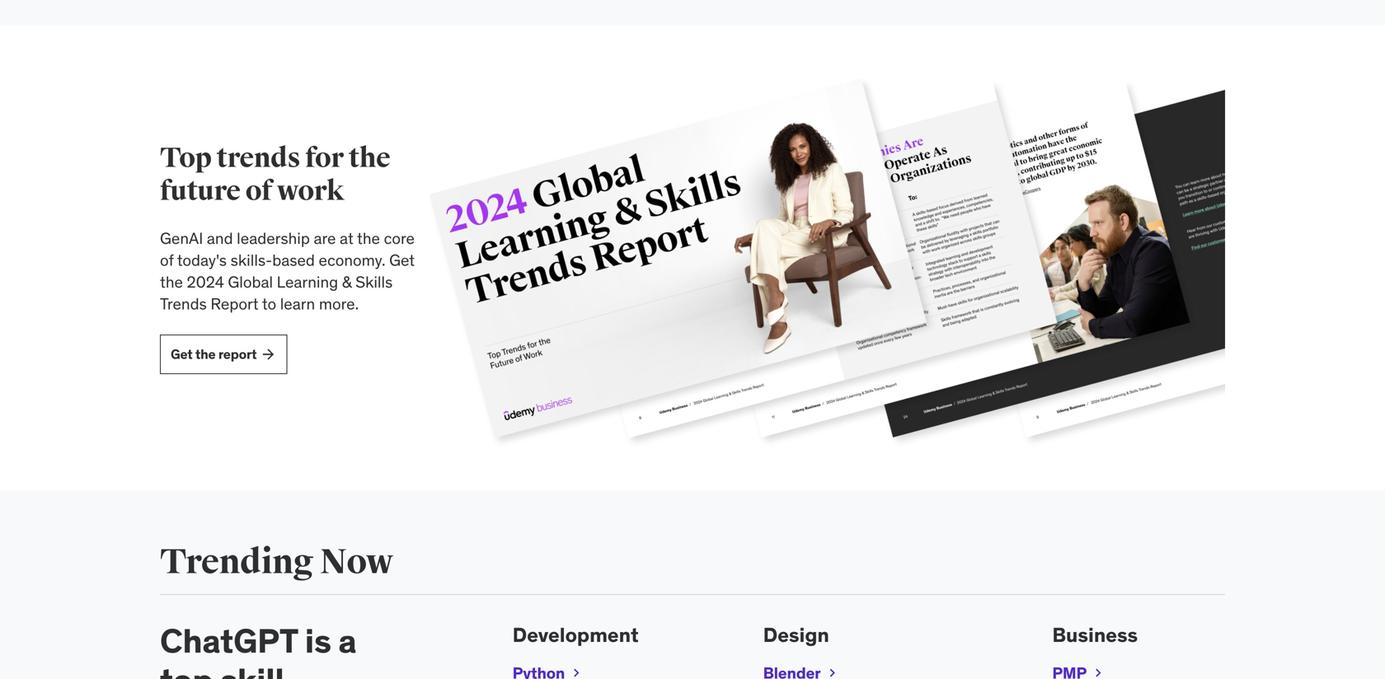 Task type: vqa. For each thing, say whether or not it's contained in the screenshot.
on on the top of the page
no



Task type: locate. For each thing, give the bounding box(es) containing it.
small image for business
[[1090, 665, 1107, 680]]

chatgpt
[[160, 620, 298, 662]]

2 horizontal spatial small image
[[1090, 665, 1107, 680]]

get down core
[[389, 250, 415, 270]]

1 vertical spatial of
[[160, 250, 174, 270]]

0 horizontal spatial of
[[160, 250, 174, 270]]

small image for development
[[568, 665, 585, 680]]

design
[[763, 623, 830, 648]]

and
[[207, 228, 233, 248]]

genai
[[160, 228, 203, 248]]

of down 'genai' at the top left
[[160, 250, 174, 270]]

a
[[338, 620, 357, 662]]

small image down business
[[1090, 665, 1107, 680]]

0 vertical spatial get
[[389, 250, 415, 270]]

2 small image from the left
[[824, 665, 841, 680]]

1 vertical spatial get
[[171, 346, 193, 363]]

future
[[160, 174, 241, 208]]

of
[[245, 174, 272, 208], [160, 250, 174, 270]]

the inside top trends for the future of work
[[349, 141, 390, 175]]

top
[[160, 660, 213, 680]]

1 horizontal spatial get
[[389, 250, 415, 270]]

learning
[[277, 272, 338, 292]]

skill
[[220, 660, 284, 680]]

core
[[384, 228, 415, 248]]

small image for design
[[824, 665, 841, 680]]

trending now
[[160, 541, 393, 584]]

get the report
[[171, 346, 257, 363]]

business
[[1053, 623, 1138, 648]]

small image down development
[[568, 665, 585, 680]]

today's
[[177, 250, 227, 270]]

0 vertical spatial of
[[245, 174, 272, 208]]

1 horizontal spatial of
[[245, 174, 272, 208]]

get inside genai and leadership are at the core of today's skills-based economy. get the 2024 global learning & skills trends report to learn more.
[[389, 250, 415, 270]]

trends
[[160, 294, 207, 314]]

0 horizontal spatial small image
[[568, 665, 585, 680]]

small image
[[260, 347, 277, 363]]

report
[[211, 294, 259, 314]]

&
[[342, 272, 352, 292]]

learn
[[280, 294, 315, 314]]

the right at
[[357, 228, 380, 248]]

the right for
[[349, 141, 390, 175]]

based
[[272, 250, 315, 270]]

1 horizontal spatial small image
[[824, 665, 841, 680]]

get
[[389, 250, 415, 270], [171, 346, 193, 363]]

3 small image from the left
[[1090, 665, 1107, 680]]

of up leadership
[[245, 174, 272, 208]]

get down trends
[[171, 346, 193, 363]]

small image
[[568, 665, 585, 680], [824, 665, 841, 680], [1090, 665, 1107, 680]]

1 small image from the left
[[568, 665, 585, 680]]

2024
[[187, 272, 224, 292]]

the
[[349, 141, 390, 175], [357, 228, 380, 248], [160, 272, 183, 292], [195, 346, 216, 363]]

small image down design
[[824, 665, 841, 680]]



Task type: describe. For each thing, give the bounding box(es) containing it.
economy.
[[319, 250, 386, 270]]

at
[[340, 228, 354, 248]]

more.
[[319, 294, 359, 314]]

to
[[262, 294, 276, 314]]

get the report link
[[160, 335, 287, 375]]

trends
[[216, 141, 300, 175]]

for
[[305, 141, 344, 175]]

skills
[[356, 272, 393, 292]]

trending
[[160, 541, 314, 584]]

now
[[320, 541, 393, 584]]

work
[[277, 174, 344, 208]]

report
[[218, 346, 257, 363]]

of inside top trends for the future of work
[[245, 174, 272, 208]]

top trends for the future of work
[[160, 141, 390, 208]]

development
[[513, 623, 639, 648]]

is
[[305, 620, 331, 662]]

genai and leadership are at the core of today's skills-based economy. get the 2024 global learning & skills trends report to learn more.
[[160, 228, 415, 314]]

chatgpt is a top skill
[[160, 620, 357, 680]]

udemy business reports image
[[430, 26, 1225, 491]]

top
[[160, 141, 212, 175]]

skills-
[[231, 250, 272, 270]]

0 horizontal spatial get
[[171, 346, 193, 363]]

the left report
[[195, 346, 216, 363]]

are
[[314, 228, 336, 248]]

leadership
[[237, 228, 310, 248]]

the up trends
[[160, 272, 183, 292]]

global
[[228, 272, 273, 292]]

of inside genai and leadership are at the core of today's skills-based economy. get the 2024 global learning & skills trends report to learn more.
[[160, 250, 174, 270]]



